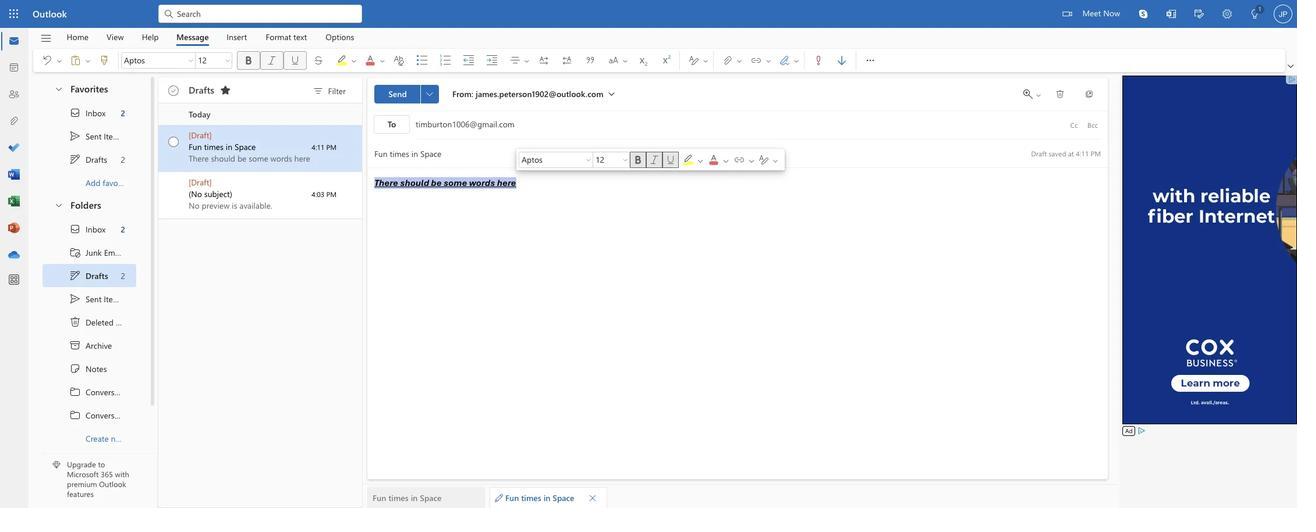 Task type: describe. For each thing, give the bounding box(es) containing it.
meet now
[[1083, 8, 1120, 19]]

inbox for 1st  tree item
[[86, 107, 106, 118]]

folder
[[128, 433, 149, 445]]

 for 
[[243, 55, 254, 66]]

1  tree item from the top
[[43, 381, 136, 404]]

(no
[[189, 189, 202, 200]]


[[220, 84, 231, 96]]

upgrade to microsoft 365 with premium outlook features
[[67, 460, 129, 500]]

 button for 
[[83, 51, 93, 70]]

 button
[[585, 491, 601, 507]]

message list list box
[[158, 104, 362, 508]]

to
[[98, 460, 105, 470]]

fun inside message list list box
[[189, 141, 202, 153]]

 button for leftmost font size text box
[[284, 51, 307, 70]]

 button
[[1157, 0, 1185, 30]]

to do image
[[8, 143, 20, 154]]


[[509, 55, 521, 66]]

outlook banner
[[0, 0, 1297, 30]]

options button
[[317, 28, 363, 46]]

subscript image
[[636, 55, 660, 66]]


[[69, 363, 81, 375]]

font color image inside  popup button
[[708, 154, 731, 166]]

 inbox for second  tree item from the top of the page
[[69, 224, 106, 235]]

fun inside button
[[373, 493, 386, 504]]

 button down options button
[[330, 49, 359, 72]]

pm for there should be some words here
[[326, 143, 337, 152]]

cc
[[1070, 121, 1078, 130]]

 button
[[64, 51, 83, 70]]

message button
[[168, 28, 218, 46]]

4 2 from the top
[[121, 270, 125, 282]]

people image
[[8, 89, 20, 101]]

 
[[509, 55, 530, 66]]

left-rail-appbar navigation
[[2, 28, 26, 269]]

favorites tree item
[[43, 78, 136, 101]]

 button
[[1286, 61, 1296, 72]]

 inside favorites 'tree'
[[69, 130, 81, 142]]

features
[[67, 490, 94, 500]]


[[69, 340, 81, 352]]

drafts inside drafts 
[[189, 84, 214, 96]]

draft
[[1031, 149, 1047, 158]]

 button for  button corresponding to  button corresponding to the bottommost font size text box
[[630, 152, 646, 168]]

is
[[232, 200, 237, 211]]

no
[[189, 200, 200, 211]]

format text button
[[257, 28, 316, 46]]

to
[[388, 119, 396, 130]]

 button for 
[[55, 51, 64, 70]]

 button
[[93, 51, 116, 70]]

 button
[[36, 51, 55, 70]]

no preview is available.
[[189, 200, 272, 211]]

should
[[211, 153, 235, 164]]

 button
[[555, 51, 579, 70]]

application containing outlook
[[0, 0, 1297, 509]]

4:03 pm
[[312, 190, 337, 199]]

1 horizontal spatial text highlight color image
[[682, 154, 706, 166]]

saved
[[1049, 149, 1066, 158]]


[[608, 55, 619, 66]]

 tree item
[[43, 311, 136, 334]]

 for  deleted items
[[69, 317, 81, 328]]

:
[[472, 88, 474, 99]]

 button for 
[[746, 152, 756, 168]]


[[1024, 90, 1033, 99]]

numbering image
[[440, 55, 463, 66]]

fun times in space inside button
[[373, 493, 442, 504]]

1 horizontal spatial 
[[649, 154, 660, 166]]

 button inside popup button
[[349, 51, 359, 70]]

2  tree item from the top
[[43, 218, 136, 241]]

 button
[[387, 51, 410, 70]]


[[1139, 9, 1148, 19]]

 button
[[532, 51, 555, 70]]

sent inside favorites 'tree'
[[86, 131, 102, 142]]

2 horizontal spatial times
[[521, 493, 541, 504]]

today
[[189, 109, 211, 120]]

 inbox for 1st  tree item
[[69, 107, 106, 119]]

 inside basic text group
[[266, 55, 278, 66]]

 tree item
[[43, 357, 136, 381]]

2 horizontal spatial in
[[544, 493, 551, 504]]

 
[[779, 55, 800, 66]]

 button inside "include" group
[[745, 51, 764, 70]]

2  tree item from the top
[[43, 288, 136, 311]]

 inside ' '
[[1035, 92, 1042, 99]]

message
[[176, 31, 209, 42]]

To text field
[[416, 118, 1065, 132]]

 button
[[1213, 0, 1241, 30]]

view button
[[98, 28, 133, 46]]

font text field for the bottommost font size text box
[[519, 153, 583, 167]]

ad
[[1125, 427, 1133, 436]]

fun times in space button
[[367, 488, 485, 509]]

[draft] for fun
[[189, 130, 212, 141]]

now
[[1103, 8, 1120, 19]]

format text
[[266, 31, 307, 42]]

drafts 
[[189, 84, 231, 96]]

new
[[111, 433, 126, 445]]

outlook inside upgrade to microsoft 365 with premium outlook features
[[99, 480, 126, 490]]

 
[[41, 55, 63, 66]]

 drafts for 2nd the '' tree item
[[69, 270, 108, 282]]

 inside  
[[56, 57, 63, 64]]

 sent items inside 'tree'
[[69, 293, 123, 305]]

 for 1st  tree item
[[69, 107, 81, 119]]

times inside message list list box
[[204, 141, 224, 153]]

1  tree item from the top
[[43, 101, 136, 125]]

 tree item
[[43, 334, 136, 357]]

view
[[107, 31, 124, 42]]

home
[[67, 31, 89, 42]]


[[169, 86, 178, 95]]

james.peterson1902@outlook.com
[[476, 88, 604, 99]]

space inside button
[[420, 493, 442, 504]]

message list section
[[158, 75, 362, 508]]

4:11 pm
[[312, 143, 337, 152]]

 inside  
[[765, 57, 772, 64]]


[[393, 55, 405, 66]]

 button
[[420, 85, 439, 104]]

 inside  
[[736, 57, 743, 64]]

Search for email, meetings, files and more. field
[[176, 7, 355, 20]]


[[69, 247, 81, 259]]

draft saved at 4:11 pm
[[1031, 149, 1101, 158]]

excel image
[[8, 196, 20, 208]]

 for    
[[734, 154, 745, 166]]

2 2 from the top
[[121, 154, 125, 165]]

Select all messages checkbox
[[165, 83, 182, 99]]


[[1167, 9, 1176, 19]]


[[722, 55, 734, 66]]

junk
[[86, 247, 102, 258]]

0 horizontal spatial font size text field
[[196, 54, 222, 68]]

favorites
[[70, 83, 108, 95]]

subject)
[[204, 189, 232, 200]]

 for  popup button
[[426, 91, 433, 98]]

to button
[[374, 115, 410, 134]]


[[1063, 9, 1072, 19]]

tags group
[[807, 49, 854, 72]]

 
[[70, 55, 91, 66]]

tab list containing home
[[58, 28, 363, 46]]

bullets image
[[416, 55, 440, 66]]


[[70, 55, 82, 66]]

add favorite tree item
[[43, 171, 136, 194]]

1 vertical spatial  button
[[730, 152, 746, 168]]


[[312, 86, 324, 97]]

inbox for second  tree item from the top of the page
[[86, 224, 106, 235]]

bcc button
[[1084, 116, 1102, 134]]

 button inside folders tree item
[[48, 194, 68, 216]]

outlook inside outlook banner
[[33, 8, 67, 20]]

 for 
[[1056, 90, 1065, 99]]


[[1251, 9, 1260, 19]]

 
[[608, 55, 629, 66]]

email
[[104, 247, 123, 258]]

1 horizontal spatial 
[[758, 154, 770, 166]]

more apps image
[[8, 275, 20, 286]]

   
[[734, 154, 779, 166]]

 search field
[[158, 0, 362, 26]]

there for there should be some words here
[[374, 178, 398, 189]]

sent inside 'tree'
[[86, 294, 102, 305]]

basic text group
[[121, 49, 683, 72]]

include group
[[716, 49, 802, 72]]

drafts heading
[[189, 77, 235, 103]]

2  from the top
[[69, 410, 81, 422]]


[[585, 55, 596, 66]]

 for second  tree item from the top of the page
[[69, 224, 81, 235]]

Select a message checkbox
[[161, 125, 189, 150]]

 1
[[1251, 5, 1262, 19]]


[[1195, 9, 1204, 19]]

font color image inside basic text group
[[364, 55, 388, 66]]

 inside 'tree'
[[69, 270, 81, 282]]

1  tree item from the top
[[43, 125, 136, 148]]

 button
[[579, 51, 602, 70]]

home button
[[58, 28, 97, 46]]



Task type: locate. For each thing, give the bounding box(es) containing it.
2  from the top
[[69, 270, 81, 282]]

pm inside reading pane main content
[[1091, 149, 1101, 158]]

4:11 inside reading pane main content
[[1076, 149, 1089, 158]]

pm right 4:03
[[326, 190, 337, 199]]

 button for the bottommost font size text box
[[663, 152, 679, 168]]

 inbox inside 'tree'
[[69, 224, 106, 235]]

 button
[[830, 51, 854, 70]]

items up  deleted items
[[104, 294, 123, 305]]

 tree item down the favorites tree item
[[43, 125, 136, 148]]

  
[[632, 154, 677, 166]]

 up create new folder tree item
[[69, 410, 81, 422]]

times inside button
[[388, 493, 409, 504]]

2 [draft] from the top
[[189, 177, 212, 188]]

 right the send button
[[426, 91, 433, 98]]

1 vertical spatial fun times in space
[[373, 493, 442, 504]]

microsoft
[[67, 470, 99, 480]]

 tree item
[[43, 101, 136, 125], [43, 218, 136, 241]]

format
[[266, 31, 291, 42]]

 up 
[[69, 224, 81, 235]]


[[98, 55, 110, 66]]

 button inside the favorites tree item
[[48, 78, 68, 100]]

font size text field left   
[[593, 153, 620, 167]]

0 vertical spatial  button
[[745, 51, 764, 70]]

text highlight color image
[[336, 55, 359, 66], [682, 154, 706, 166]]

1 horizontal spatial times
[[388, 493, 409, 504]]

2 vertical spatial drafts
[[86, 270, 108, 282]]

1  inbox from the top
[[69, 107, 106, 119]]

1 vertical spatial font text field
[[519, 153, 583, 167]]

0 vertical spatial 
[[69, 154, 81, 165]]

0 horizontal spatial 
[[243, 55, 254, 66]]

1 vertical spatial  button
[[663, 152, 679, 168]]


[[40, 32, 52, 45]]


[[187, 57, 194, 64], [224, 57, 231, 64], [56, 57, 63, 64], [84, 57, 91, 64], [351, 57, 357, 64], [379, 57, 386, 64], [523, 57, 530, 64], [622, 57, 629, 64], [702, 57, 709, 64], [736, 57, 743, 64], [765, 57, 772, 64], [793, 57, 800, 64], [54, 84, 63, 93], [1035, 92, 1042, 99], [585, 157, 592, 164], [622, 157, 629, 164], [696, 157, 705, 165], [722, 157, 730, 165], [748, 157, 756, 165], [772, 158, 779, 165], [54, 201, 63, 210]]

application
[[0, 0, 1297, 509]]

tree
[[43, 218, 149, 451]]

some inside message list list box
[[249, 153, 268, 164]]

1  from the top
[[69, 130, 81, 142]]

1 horizontal spatial words
[[469, 178, 495, 189]]

1 horizontal spatial  button
[[630, 152, 646, 168]]

 down jp dropdown button in the right top of the page
[[1288, 63, 1294, 69]]

pm right at
[[1091, 149, 1101, 158]]

2  tree item from the top
[[43, 404, 136, 427]]

Font size text field
[[196, 54, 222, 68], [593, 153, 620, 167]]

 inside popup button
[[426, 91, 433, 98]]

1 [draft] from the top
[[189, 130, 212, 141]]

 tree item
[[43, 125, 136, 148], [43, 288, 136, 311]]

1 vertical spatial 
[[758, 154, 770, 166]]

1 vertical spatial font color image
[[708, 154, 731, 166]]

set your advertising preferences image
[[1137, 427, 1147, 436]]

0 horizontal spatial some
[[249, 153, 268, 164]]

font color image left 
[[364, 55, 388, 66]]

0 horizontal spatial 4:11
[[312, 143, 324, 152]]

 button
[[216, 81, 235, 100]]

2  from the top
[[69, 224, 81, 235]]

 for   
[[632, 154, 644, 166]]

items right deleted
[[116, 317, 135, 328]]

2 horizontal spatial fun
[[505, 493, 519, 504]]

2  drafts from the top
[[69, 270, 108, 282]]

0 vertical spatial inbox
[[86, 107, 106, 118]]

1 vertical spatial  button
[[646, 152, 663, 168]]

jp
[[1279, 10, 1288, 18]]

outlook up  on the top
[[33, 8, 67, 20]]

0 vertical spatial some
[[249, 153, 268, 164]]

 inside select a message checkbox
[[168, 137, 179, 147]]

 button right 
[[55, 51, 64, 70]]

0 horizontal spatial space
[[235, 141, 256, 153]]

premium features image
[[52, 462, 61, 470]]

from : james.peterson1902@outlook.com 
[[452, 88, 615, 99]]

 button right   on the top right
[[745, 51, 764, 70]]

 tree item down favorites
[[43, 101, 136, 125]]

 inside  button
[[1056, 90, 1065, 99]]

0 vertical spatial there
[[189, 153, 209, 164]]

[draft] for (no
[[189, 177, 212, 188]]

0 vertical spatial  drafts
[[69, 154, 107, 165]]

1 horizontal spatial 
[[665, 154, 677, 166]]

 button down timburton1006@gmail.com text box
[[730, 152, 746, 168]]

some inside the message body, press alt+f10 to exit text box
[[444, 178, 467, 189]]

1  from the top
[[69, 387, 81, 398]]

0 vertical spatial 
[[1056, 90, 1065, 99]]

0 vertical spatial 
[[69, 387, 81, 398]]

1  from the top
[[69, 154, 81, 165]]

0 horizontal spatial 
[[266, 55, 278, 66]]

2 down email
[[121, 270, 125, 282]]

 tree item down  notes
[[43, 381, 136, 404]]

0 vertical spatial 
[[289, 55, 301, 66]]

0 horizontal spatial outlook
[[33, 8, 67, 20]]

1 vertical spatial 
[[69, 293, 81, 305]]

 inbox up  tree item
[[69, 224, 106, 235]]

0 horizontal spatial 
[[426, 91, 433, 98]]

 drafts down  tree item
[[69, 270, 108, 282]]

filter
[[328, 85, 346, 96]]

insert button
[[218, 28, 256, 46]]

[draft] up (no
[[189, 177, 212, 188]]

inbox down the favorites tree item
[[86, 107, 106, 118]]

 for  
[[751, 55, 762, 66]]

1 vertical spatial 
[[69, 270, 81, 282]]

 inside favorites 'tree'
[[69, 154, 81, 165]]

0 horizontal spatial 
[[69, 317, 81, 328]]

 archive
[[69, 340, 112, 352]]

0 vertical spatial 
[[69, 130, 81, 142]]

1 horizontal spatial 
[[632, 154, 644, 166]]

there
[[189, 153, 209, 164], [374, 178, 398, 189]]

 inbox inside favorites 'tree'
[[69, 107, 106, 119]]

 drafts inside favorites 'tree'
[[69, 154, 107, 165]]

0 vertical spatial 
[[168, 86, 179, 96]]

0 vertical spatial  tree item
[[43, 148, 136, 171]]

 tree item up create
[[43, 404, 136, 427]]

2 horizontal spatial space
[[553, 493, 574, 504]]

4:11 inside message list list box
[[312, 143, 324, 152]]

 inside 'tree'
[[69, 224, 81, 235]]

 inside  
[[523, 57, 530, 64]]

james.peterson1902@outlook.com button
[[476, 88, 604, 99]]

2  from the top
[[168, 137, 179, 147]]

0 horizontal spatial 
[[289, 55, 301, 66]]

 inside "include" group
[[751, 55, 762, 66]]

 tree item up deleted
[[43, 288, 136, 311]]

0 horizontal spatial fun
[[189, 141, 202, 153]]

0 horizontal spatial in
[[226, 141, 232, 153]]

1 vertical spatial  tree item
[[43, 288, 136, 311]]

 up select a message option
[[168, 137, 179, 147]]

1  from the top
[[69, 107, 81, 119]]

0 horizontal spatial 
[[688, 55, 700, 66]]

help button
[[133, 28, 167, 46]]

0 vertical spatial  tree item
[[43, 101, 136, 125]]

 junk email
[[69, 247, 123, 259]]

tab list
[[58, 28, 363, 46]]

 drafts inside 'tree'
[[69, 270, 108, 282]]

pm for no preview is available.
[[326, 190, 337, 199]]

0 horizontal spatial there
[[189, 153, 209, 164]]

increase indent image
[[486, 55, 509, 66]]

4:11 up 4:03
[[312, 143, 324, 152]]

0 vertical spatial  button
[[260, 51, 284, 70]]

2 sent from the top
[[86, 294, 102, 305]]

1 horizontal spatial  button
[[646, 152, 663, 168]]

0 vertical spatial text highlight color image
[[336, 55, 359, 66]]


[[538, 55, 550, 66]]


[[313, 55, 324, 66]]

1 horizontal spatial fun
[[373, 493, 386, 504]]

favorites tree
[[43, 73, 136, 194]]

 up the add favorite tree item
[[69, 130, 81, 142]]

4:11
[[312, 143, 324, 152], [1076, 149, 1089, 158]]

text highlight color image down options button
[[336, 55, 359, 66]]

items inside  deleted items
[[116, 317, 135, 328]]

 up '' tree item
[[69, 293, 81, 305]]

font size text field down 'message' button
[[196, 54, 222, 68]]

drafts
[[189, 84, 214, 96], [86, 154, 107, 165], [86, 270, 108, 282]]

mail image
[[8, 36, 20, 47]]

notes
[[86, 364, 107, 375]]

inbox inside favorites 'tree'
[[86, 107, 106, 118]]

 right ' '
[[1056, 90, 1065, 99]]


[[1288, 63, 1294, 69], [426, 91, 433, 98], [609, 91, 615, 97]]

cc button
[[1065, 116, 1084, 134]]

space inside message list list box
[[235, 141, 256, 153]]

decrease indent image
[[463, 55, 486, 66]]

 sent items inside favorites 'tree'
[[69, 130, 123, 142]]

2  inbox from the top
[[69, 224, 106, 235]]

 inside basic text group
[[243, 55, 254, 66]]


[[589, 495, 597, 503]]

 inside  
[[793, 57, 800, 64]]

1  sent items from the top
[[69, 130, 123, 142]]

bcc
[[1088, 121, 1098, 130]]

1 vertical spatial  drafts
[[69, 270, 108, 282]]

 drafts
[[69, 154, 107, 165], [69, 270, 108, 282]]

 sent items up add
[[69, 130, 123, 142]]

1 horizontal spatial font size text field
[[593, 153, 620, 167]]

 tree item
[[43, 381, 136, 404], [43, 404, 136, 427]]

Select a message checkbox
[[161, 172, 189, 197]]

there left should
[[189, 153, 209, 164]]


[[266, 55, 278, 66], [649, 154, 660, 166]]

inbox
[[86, 107, 106, 118], [86, 224, 106, 235]]


[[69, 130, 81, 142], [69, 293, 81, 305]]

3 2 from the top
[[121, 224, 125, 235]]

 inside the favorites tree item
[[54, 84, 63, 93]]

 button
[[186, 52, 196, 69], [223, 52, 232, 69], [48, 78, 68, 100], [584, 152, 593, 168], [621, 152, 630, 168], [48, 194, 68, 216]]

words inside message list list box
[[271, 153, 292, 164]]

outlook down to
[[99, 480, 126, 490]]

 inside 'tree'
[[69, 293, 81, 305]]

there inside message list list box
[[189, 153, 209, 164]]

fun
[[189, 141, 202, 153], [373, 493, 386, 504], [505, 493, 519, 504]]

1 horizontal spatial outlook
[[99, 480, 126, 490]]

 inside the  
[[702, 57, 709, 64]]

0 horizontal spatial text highlight color image
[[336, 55, 359, 66]]

1 sent from the top
[[86, 131, 102, 142]]

1 vertical spatial [draft]
[[189, 177, 212, 188]]

1  tree item from the top
[[43, 148, 136, 171]]

font text field for leftmost font size text box
[[122, 54, 186, 68]]

0 vertical spatial font color image
[[364, 55, 388, 66]]

0 vertical spatial here
[[294, 153, 310, 164]]

2  from the top
[[69, 293, 81, 305]]

1 horizontal spatial some
[[444, 178, 467, 189]]

1 vertical spatial words
[[469, 178, 495, 189]]

word image
[[8, 169, 20, 181]]

text highlight color image inside  popup button
[[336, 55, 359, 66]]

onedrive image
[[8, 250, 20, 261]]

reading pane main content
[[363, 73, 1120, 509]]

0 vertical spatial font text field
[[122, 54, 186, 68]]

 inside favorites 'tree'
[[69, 107, 81, 119]]

 inside 'select all messages' checkbox
[[168, 86, 179, 96]]

 down timburton1006@gmail.com text box
[[758, 154, 770, 166]]

pm
[[326, 143, 337, 152], [1091, 149, 1101, 158], [326, 190, 337, 199]]

1 horizontal spatial 
[[1056, 90, 1065, 99]]

1 vertical spatial  sent items
[[69, 293, 123, 305]]

send
[[388, 88, 407, 100]]

2 down the favorites tree item
[[121, 107, 125, 118]]

1 vertical spatial here
[[497, 178, 516, 189]]

preview
[[202, 200, 230, 211]]

 
[[1024, 90, 1042, 99]]

sent up '' tree item
[[86, 294, 102, 305]]

pm up the 4:03 pm
[[326, 143, 337, 152]]

drafts inside favorites 'tree'
[[86, 154, 107, 165]]

0 vertical spatial fun times in space
[[189, 141, 256, 153]]

 down the favorites tree item
[[69, 107, 81, 119]]

some right should be
[[444, 178, 467, 189]]

 down 
[[69, 387, 81, 398]]

 button
[[34, 29, 58, 48]]


[[69, 387, 81, 398], [69, 410, 81, 422]]

1 vertical spatial items
[[104, 294, 123, 305]]

some right be
[[249, 153, 268, 164]]

powerpoint image
[[8, 223, 20, 235]]

items inside favorites 'tree'
[[104, 131, 123, 142]]

 button inside "include" group
[[764, 51, 773, 70]]

 right   on the top right
[[751, 55, 762, 66]]

 tree item down junk
[[43, 264, 136, 288]]

 tree item up add
[[43, 148, 136, 171]]

in inside message list list box
[[226, 141, 232, 153]]

 inside dropdown button
[[1288, 63, 1294, 69]]

here inside the message body, press alt+f10 to exit text box
[[497, 178, 516, 189]]

1 horizontal spatial 4:11
[[1076, 149, 1089, 158]]

 down the 
[[609, 91, 615, 97]]

there left should be
[[374, 178, 398, 189]]

0 vertical spatial drafts
[[189, 84, 214, 96]]

in inside button
[[411, 493, 418, 504]]

 button
[[330, 49, 359, 72], [55, 51, 64, 70], [83, 51, 93, 70], [705, 152, 731, 168], [746, 152, 756, 168]]

1 vertical spatial 
[[665, 154, 677, 166]]

 button inside basic text group
[[237, 51, 260, 70]]

1 horizontal spatial 
[[751, 55, 762, 66]]

[draft] down today
[[189, 130, 212, 141]]

0 vertical spatial items
[[104, 131, 123, 142]]

files image
[[8, 116, 20, 128]]

1 vertical spatial inbox
[[86, 224, 106, 235]]


[[561, 55, 573, 66]]

favorite
[[103, 177, 130, 188]]

 for  dropdown button
[[1288, 63, 1294, 69]]

create new folder
[[86, 433, 149, 445]]

1  from the top
[[168, 86, 179, 96]]

 down timburton1006@gmail.com text box
[[734, 154, 745, 166]]

0 vertical spatial outlook
[[33, 8, 67, 20]]

there should be some words here
[[374, 178, 516, 189]]

0 vertical spatial 
[[243, 55, 254, 66]]

 button for  button corresponding to the bottommost font size text box
[[646, 152, 663, 168]]

2  tree item from the top
[[43, 264, 136, 288]]

0 horizontal spatial times
[[204, 141, 224, 153]]

0 horizontal spatial  button
[[284, 51, 307, 70]]

text highlight color image right   
[[682, 154, 706, 166]]

1 horizontal spatial there
[[374, 178, 398, 189]]

 inside  
[[622, 57, 629, 64]]

words inside the message body, press alt+f10 to exit text box
[[469, 178, 495, 189]]

 button down timburton1006@gmail.com text box
[[746, 152, 756, 168]]

here inside message list list box
[[294, 153, 310, 164]]

 button
[[284, 51, 307, 70], [663, 152, 679, 168]]

be
[[237, 153, 247, 164]]

 button right ""
[[83, 51, 93, 70]]

365
[[101, 470, 113, 480]]

add favorite
[[86, 177, 130, 188]]

0 vertical spatial 
[[751, 55, 762, 66]]

outlook
[[33, 8, 67, 20], [99, 480, 126, 490]]

inbox inside 'tree'
[[86, 224, 106, 235]]

 button left    
[[705, 152, 731, 168]]

0 vertical spatial  button
[[237, 51, 260, 70]]

font color image
[[364, 55, 388, 66], [708, 154, 731, 166]]

2 vertical spatial items
[[116, 317, 135, 328]]

deleted
[[86, 317, 114, 328]]

insert
[[227, 31, 247, 42]]

 button inside basic text group
[[284, 51, 307, 70]]

1 vertical spatial 
[[168, 137, 179, 147]]

 up the 
[[69, 317, 81, 328]]

 sent items up deleted
[[69, 293, 123, 305]]

create new folder tree item
[[43, 427, 149, 451]]

 inside 'from : james.peterson1902@outlook.com '
[[609, 91, 615, 97]]

Message body, press Alt+F10 to exit text field
[[374, 178, 1101, 339]]

0 vertical spatial 
[[266, 55, 278, 66]]


[[688, 55, 700, 66], [758, 154, 770, 166]]

2  sent items from the top
[[69, 293, 123, 305]]

 inbox down the favorites tree item
[[69, 107, 106, 119]]

superscript image
[[660, 55, 683, 66]]

0 vertical spatial sent
[[86, 131, 102, 142]]

 tree item
[[43, 241, 136, 264]]

 button for  button in basic text group
[[260, 51, 284, 70]]

calendar image
[[8, 62, 20, 74]]

1 horizontal spatial fun times in space
[[373, 493, 442, 504]]

1  drafts from the top
[[69, 154, 107, 165]]

at
[[1068, 149, 1074, 158]]

items up favorite
[[104, 131, 123, 142]]

0 horizontal spatial here
[[294, 153, 310, 164]]

space
[[235, 141, 256, 153], [420, 493, 442, 504], [553, 493, 574, 504]]

 right superscript icon on the right of the page
[[688, 55, 700, 66]]

 
[[688, 55, 709, 66]]

 tree item
[[43, 148, 136, 171], [43, 264, 136, 288]]

1 horizontal spatial in
[[411, 493, 418, 504]]

clipboard group
[[36, 49, 116, 72]]


[[69, 154, 81, 165], [69, 270, 81, 282]]

0 vertical spatial  button
[[284, 51, 307, 70]]

1 inbox from the top
[[86, 107, 106, 118]]

 inside '' tree item
[[69, 317, 81, 328]]

0 vertical spatial  inbox
[[69, 107, 106, 119]]

available.
[[239, 200, 272, 211]]

font text field inside basic text group
[[122, 54, 186, 68]]

folders tree item
[[43, 194, 136, 218]]

2 up favorite
[[121, 154, 125, 165]]

Add a subject text field
[[367, 144, 1021, 163]]

font color image left    
[[708, 154, 731, 166]]

fun times in space inside message list list box
[[189, 141, 256, 153]]

4:11 right at
[[1076, 149, 1089, 158]]


[[163, 8, 175, 20]]

drafts up add
[[86, 154, 107, 165]]

Font text field
[[122, 54, 186, 68], [519, 153, 583, 167]]

1 vertical spatial 
[[69, 224, 81, 235]]

2 inbox from the top
[[86, 224, 106, 235]]

there for there should be some words here
[[189, 153, 209, 164]]

0 vertical spatial 
[[688, 55, 700, 66]]

1 horizontal spatial font color image
[[708, 154, 731, 166]]

 up the add favorite tree item
[[69, 154, 81, 165]]

create
[[86, 433, 109, 445]]

should be
[[400, 178, 442, 189]]

 button
[[745, 51, 764, 70], [730, 152, 746, 168]]

 inside folders tree item
[[54, 201, 63, 210]]

0 horizontal spatial font color image
[[364, 55, 388, 66]]

drafts left  button
[[189, 84, 214, 96]]

tree containing 
[[43, 218, 149, 451]]

there inside the message body, press alt+f10 to exit text box
[[374, 178, 398, 189]]

 drafts up the add favorite tree item
[[69, 154, 107, 165]]

 inside button
[[289, 55, 301, 66]]

 button for  button in basic text group's  button
[[237, 51, 260, 70]]

drafts down  junk email
[[86, 270, 108, 282]]

 drafts for second the '' tree item from the bottom of the page
[[69, 154, 107, 165]]

 left drafts 
[[168, 86, 179, 96]]

 fun times in space
[[495, 493, 574, 504]]

1 vertical spatial 
[[632, 154, 644, 166]]

fun times in space
[[189, 141, 256, 153], [373, 493, 442, 504]]

 tree item up junk
[[43, 218, 136, 241]]

1 vertical spatial font size text field
[[593, 153, 620, 167]]

 down 
[[69, 270, 81, 282]]

2 up email
[[121, 224, 125, 235]]


[[289, 55, 301, 66], [665, 154, 677, 166]]

0 horizontal spatial  button
[[237, 51, 260, 70]]

inbox up  junk email
[[86, 224, 106, 235]]

 inside ' '
[[84, 57, 91, 64]]

1 vertical spatial outlook
[[99, 480, 126, 490]]

1 vertical spatial 
[[649, 154, 660, 166]]

 
[[751, 55, 772, 66]]

1 vertical spatial 
[[69, 410, 81, 422]]

1 vertical spatial some
[[444, 178, 467, 189]]

times
[[204, 141, 224, 153], [388, 493, 409, 504], [521, 493, 541, 504]]

drafts inside 'tree'
[[86, 270, 108, 282]]

 button
[[237, 51, 260, 70], [630, 152, 646, 168]]

today heading
[[158, 104, 362, 125]]

1 vertical spatial drafts
[[86, 154, 107, 165]]

sent up add
[[86, 131, 102, 142]]

text
[[294, 31, 307, 42]]

1 2 from the top
[[121, 107, 125, 118]]



Task type: vqa. For each thing, say whether or not it's contained in the screenshot.
right words
yes



